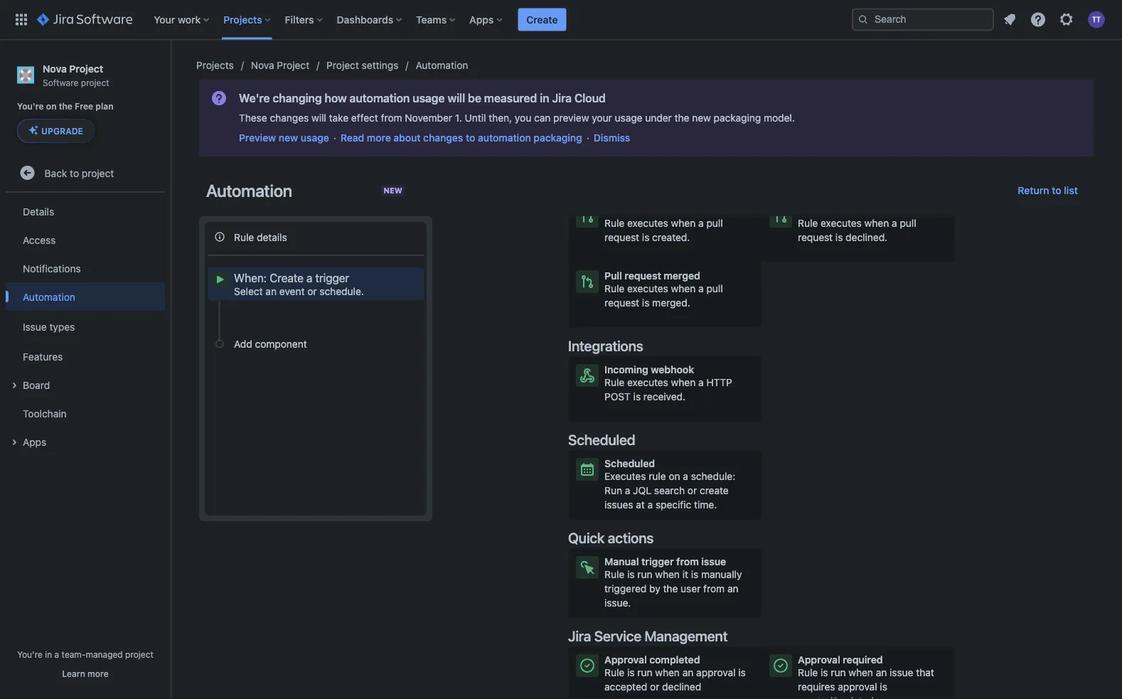 Task type: vqa. For each thing, say whether or not it's contained in the screenshot.
the top Terry Turtle
no



Task type: locate. For each thing, give the bounding box(es) containing it.
expand image inside board button
[[6, 377, 23, 394]]

from up it
[[677, 556, 699, 568]]

project
[[277, 59, 310, 71], [327, 59, 359, 71], [69, 63, 103, 74]]

project up how
[[327, 59, 359, 71]]

0 horizontal spatial changes
[[270, 112, 309, 124]]

new
[[384, 186, 403, 195]]

approval required rule is run when an issue that requires approval is created/updated
[[798, 654, 935, 700]]

dashboards
[[337, 14, 394, 25]]

1 horizontal spatial new
[[693, 112, 712, 124]]

2 horizontal spatial from
[[704, 583, 725, 595]]

apps right teams dropdown button
[[470, 14, 494, 25]]

an
[[266, 285, 277, 297], [728, 583, 739, 595], [683, 667, 694, 679], [877, 667, 888, 679]]

effect
[[351, 112, 378, 124]]

apps down toolchain
[[23, 436, 46, 448]]

on up upgrade "button"
[[46, 101, 57, 111]]

0 vertical spatial jira
[[552, 91, 572, 105]]

1 vertical spatial you're
[[17, 650, 43, 660]]

1 horizontal spatial trigger
[[642, 556, 674, 568]]

jira up the preview
[[552, 91, 572, 105]]

usage up "november"
[[413, 91, 445, 105]]

2 horizontal spatial to
[[1053, 185, 1062, 196]]

pull inside rule executes when a pull request is declined.
[[901, 217, 917, 229]]

when up declined.
[[865, 217, 890, 229]]

november
[[405, 112, 453, 124]]

0 vertical spatial or
[[308, 285, 317, 297]]

will left take in the left top of the page
[[312, 112, 326, 124]]

rule
[[605, 217, 625, 229], [798, 217, 819, 229], [234, 231, 254, 243], [605, 283, 625, 295], [605, 377, 625, 389], [605, 569, 625, 581], [605, 667, 625, 679], [798, 667, 819, 679]]

create
[[700, 485, 729, 497]]

0 horizontal spatial automation
[[350, 91, 410, 105]]

1 horizontal spatial usage
[[413, 91, 445, 105]]

packaging down the preview
[[534, 132, 583, 144]]

or right event
[[308, 285, 317, 297]]

received.
[[644, 391, 686, 403]]

jira
[[552, 91, 572, 105], [569, 628, 592, 644]]

0 horizontal spatial apps
[[23, 436, 46, 448]]

will left be
[[448, 91, 465, 105]]

more down effect
[[367, 132, 391, 144]]

you're
[[17, 101, 44, 111], [17, 650, 43, 660]]

an down manually
[[728, 583, 739, 595]]

automation
[[350, 91, 410, 105], [478, 132, 531, 144]]

nova inside nova project software project
[[43, 63, 67, 74]]

1 horizontal spatial automation
[[478, 132, 531, 144]]

expand image down features on the bottom left
[[6, 377, 23, 394]]

0 horizontal spatial from
[[381, 112, 403, 124]]

2 vertical spatial project
[[125, 650, 154, 660]]

approval
[[605, 654, 647, 666], [798, 654, 841, 666]]

approval up created/updated
[[839, 681, 878, 693]]

approval completed rule is run when an approval is accepted or declined
[[605, 654, 746, 693]]

0 vertical spatial approval
[[697, 667, 736, 679]]

0 vertical spatial expand image
[[6, 377, 23, 394]]

notifications image
[[1002, 11, 1019, 28]]

apps inside button
[[23, 436, 46, 448]]

from inside we're changing how automation usage will be measured in jira cloud these changes will take effect from november 1. until then, you can preview your usage under the new packaging model.
[[381, 112, 403, 124]]

· left read
[[334, 132, 336, 144]]

when inside incoming webhook rule executes when a http post is received.
[[672, 377, 696, 389]]

the right the by
[[664, 583, 678, 595]]

or
[[308, 285, 317, 297], [688, 485, 698, 497], [650, 681, 660, 693]]

0 vertical spatial create
[[527, 14, 558, 25]]

expand image down toolchain
[[6, 434, 23, 451]]

run inside approval completed rule is run when an approval is accepted or declined
[[638, 667, 653, 679]]

when down required
[[849, 667, 874, 679]]

0 vertical spatial packaging
[[714, 112, 762, 124]]

jira inside we're changing how automation usage will be measured in jira cloud these changes will take effect from november 1. until then, you can preview your usage under the new packaging model.
[[552, 91, 572, 105]]

more down managed
[[88, 669, 109, 679]]

we're
[[239, 91, 270, 105]]

when left it
[[656, 569, 680, 581]]

be
[[468, 91, 482, 105]]

cloud
[[575, 91, 606, 105]]

1 vertical spatial expand image
[[6, 434, 23, 451]]

issue
[[702, 556, 727, 568], [890, 667, 914, 679]]

in up can
[[540, 91, 550, 105]]

approval up declined
[[697, 667, 736, 679]]

approval inside approval completed rule is run when an approval is accepted or declined
[[605, 654, 647, 666]]

to right back on the left top of the page
[[70, 167, 79, 179]]

1 vertical spatial packaging
[[534, 132, 583, 144]]

help image
[[1030, 11, 1047, 28]]

project
[[81, 77, 109, 87], [82, 167, 114, 179], [125, 650, 154, 660]]

automation inside we're changing how automation usage will be measured in jira cloud these changes will take effect from november 1. until then, you can preview your usage under the new packaging model.
[[350, 91, 410, 105]]

1 vertical spatial automation link
[[6, 283, 165, 311]]

on up search
[[669, 471, 681, 482]]

· left "dismiss"
[[587, 132, 590, 144]]

0 horizontal spatial new
[[279, 132, 298, 144]]

more inside button
[[88, 669, 109, 679]]

0 horizontal spatial approval
[[605, 654, 647, 666]]

project up details link
[[82, 167, 114, 179]]

created.
[[653, 232, 691, 243]]

1 vertical spatial will
[[312, 112, 326, 124]]

1 horizontal spatial in
[[540, 91, 550, 105]]

when down webhook at the bottom right of the page
[[672, 377, 696, 389]]

project right managed
[[125, 650, 154, 660]]

1 you're from the top
[[17, 101, 44, 111]]

project up plan
[[81, 77, 109, 87]]

0 vertical spatial more
[[367, 132, 391, 144]]

an up declined
[[683, 667, 694, 679]]

create right apps popup button
[[527, 14, 558, 25]]

request inside rule executes when a pull request is created.
[[605, 232, 640, 243]]

issue left that
[[890, 667, 914, 679]]

trigger up the by
[[642, 556, 674, 568]]

or left declined
[[650, 681, 660, 693]]

the
[[59, 101, 73, 111], [675, 112, 690, 124], [664, 583, 678, 595]]

is inside rule executes when a pull request is declined.
[[836, 232, 844, 243]]

rule inside approval completed rule is run when an approval is accepted or declined
[[605, 667, 625, 679]]

will
[[448, 91, 465, 105], [312, 112, 326, 124]]

back to project link
[[6, 159, 165, 187]]

an down required
[[877, 667, 888, 679]]

2 expand image from the top
[[6, 434, 23, 451]]

is inside pull request merged rule executes when a pull request is merged.
[[643, 297, 650, 309]]

search image
[[858, 14, 870, 25]]

from down manually
[[704, 583, 725, 595]]

issue inside manual trigger from issue rule is run when it is manually triggered by the user from an issue.
[[702, 556, 727, 568]]

new right under
[[693, 112, 712, 124]]

a inside incoming webhook rule executes when a http post is received.
[[699, 377, 704, 389]]

an left event
[[266, 285, 277, 297]]

1 expand image from the top
[[6, 377, 23, 394]]

2 vertical spatial from
[[704, 583, 725, 595]]

executes
[[605, 471, 646, 482]]

automation link
[[416, 57, 469, 74], [6, 283, 165, 311]]

rule inside manual trigger from issue rule is run when it is manually triggered by the user from an issue.
[[605, 569, 625, 581]]

approval inside approval completed rule is run when an approval is accepted or declined
[[697, 667, 736, 679]]

run inside 'approval required rule is run when an issue that requires approval is created/updated'
[[831, 667, 846, 679]]

automation down teams dropdown button
[[416, 59, 469, 71]]

0 horizontal spatial automation link
[[6, 283, 165, 311]]

automation up rule details
[[206, 181, 292, 201]]

learn more button
[[62, 668, 109, 680]]

triggered
[[605, 583, 647, 595]]

1 vertical spatial more
[[88, 669, 109, 679]]

request left declined.
[[798, 232, 833, 243]]

you're for you're in a team-managed project
[[17, 650, 43, 660]]

usage up "dismiss"
[[615, 112, 643, 124]]

1 vertical spatial jira
[[569, 628, 592, 644]]

executes up received.
[[628, 377, 669, 389]]

is inside incoming webhook rule executes when a http post is received.
[[634, 391, 641, 403]]

automation down notifications
[[23, 291, 75, 303]]

projects right sidebar navigation icon
[[196, 59, 234, 71]]

1 vertical spatial the
[[675, 112, 690, 124]]

1 vertical spatial scheduled
[[605, 458, 655, 470]]

0 vertical spatial automation link
[[416, 57, 469, 74]]

banner
[[0, 0, 1123, 40]]

projects button
[[219, 8, 277, 31]]

approval up requires
[[798, 654, 841, 666]]

project for nova project software project
[[69, 63, 103, 74]]

scheduled inside scheduled executes rule on a schedule: run a jql search or create issues at a specific time.
[[605, 458, 655, 470]]

changes inside we're changing how automation usage will be measured in jira cloud these changes will take effect from november 1. until then, you can preview your usage under the new packaging model.
[[270, 112, 309, 124]]

these
[[239, 112, 267, 124]]

run for approval completed
[[638, 667, 653, 679]]

automation link for notifications
[[6, 283, 165, 311]]

nova up the software at the top left
[[43, 63, 67, 74]]

executes inside rule executes when a pull request is created.
[[628, 217, 669, 229]]

when down merged
[[672, 283, 696, 295]]

project up "changing"
[[277, 59, 310, 71]]

expand image
[[6, 377, 23, 394], [6, 434, 23, 451]]

0 vertical spatial from
[[381, 112, 403, 124]]

expand image inside apps button
[[6, 434, 23, 451]]

1 vertical spatial in
[[45, 650, 52, 660]]

a inside when: create a trigger select an event or schedule.
[[307, 271, 313, 285]]

in inside we're changing how automation usage will be measured in jira cloud these changes will take effect from november 1. until then, you can preview your usage under the new packaging model.
[[540, 91, 550, 105]]

1 approval from the left
[[605, 654, 647, 666]]

or inside approval completed rule is run when an approval is accepted or declined
[[650, 681, 660, 693]]

rule
[[649, 471, 667, 482]]

primary element
[[9, 0, 853, 39]]

0 vertical spatial usage
[[413, 91, 445, 105]]

or inside scheduled executes rule on a schedule: run a jql search or create issues at a specific time.
[[688, 485, 698, 497]]

preview new usage button
[[239, 131, 329, 145]]

approval down service
[[605, 654, 647, 666]]

settings
[[362, 59, 399, 71]]

run up accepted
[[638, 667, 653, 679]]

0 horizontal spatial ·
[[334, 132, 336, 144]]

pull inside rule executes when a pull request is created.
[[707, 217, 723, 229]]

declined.
[[846, 232, 888, 243]]

1 vertical spatial issue
[[890, 667, 914, 679]]

when down the completed
[[656, 667, 680, 679]]

0 horizontal spatial approval
[[697, 667, 736, 679]]

1 horizontal spatial nova
[[251, 59, 274, 71]]

1 horizontal spatial approval
[[839, 681, 878, 693]]

1 vertical spatial approval
[[839, 681, 878, 693]]

apps button
[[466, 8, 508, 31]]

0 vertical spatial new
[[693, 112, 712, 124]]

issue up manually
[[702, 556, 727, 568]]

2 vertical spatial to
[[1053, 185, 1062, 196]]

request inside rule executes when a pull request is declined.
[[798, 232, 833, 243]]

jql
[[633, 485, 652, 497]]

usage down take in the left top of the page
[[301, 132, 329, 144]]

when up created.
[[672, 217, 696, 229]]

2 horizontal spatial automation
[[416, 59, 469, 71]]

create up event
[[270, 271, 304, 285]]

in left the team-
[[45, 650, 52, 660]]

you're for you're on the free plan
[[17, 101, 44, 111]]

nova project software project
[[43, 63, 109, 87]]

more
[[367, 132, 391, 144], [88, 669, 109, 679]]

1 horizontal spatial more
[[367, 132, 391, 144]]

1 vertical spatial or
[[688, 485, 698, 497]]

0 vertical spatial automation
[[350, 91, 410, 105]]

1 vertical spatial create
[[270, 271, 304, 285]]

1 vertical spatial usage
[[615, 112, 643, 124]]

event
[[280, 285, 305, 297]]

2 vertical spatial the
[[664, 583, 678, 595]]

1 vertical spatial from
[[677, 556, 699, 568]]

2 horizontal spatial project
[[327, 59, 359, 71]]

rule inside rule executes when a pull request is created.
[[605, 217, 625, 229]]

jira software image
[[37, 11, 133, 28], [37, 11, 133, 28]]

1 horizontal spatial approval
[[798, 654, 841, 666]]

nova project
[[251, 59, 310, 71]]

packaging inside we're changing how automation usage will be measured in jira cloud these changes will take effect from november 1. until then, you can preview your usage under the new packaging model.
[[714, 112, 762, 124]]

trigger inside when: create a trigger select an event or schedule.
[[316, 271, 350, 285]]

1 vertical spatial project
[[82, 167, 114, 179]]

a inside rule executes when a pull request is declined.
[[892, 217, 898, 229]]

automation down then,
[[478, 132, 531, 144]]

approval inside 'approval required rule is run when an issue that requires approval is created/updated'
[[798, 654, 841, 666]]

0 horizontal spatial to
[[70, 167, 79, 179]]

create
[[527, 14, 558, 25], [270, 271, 304, 285]]

your
[[592, 112, 613, 124]]

approval for approval completed rule is run when an approval is accepted or declined
[[605, 654, 647, 666]]

from up about
[[381, 112, 403, 124]]

to left "list"
[[1053, 185, 1062, 196]]

project up the software at the top left
[[69, 63, 103, 74]]

apps
[[470, 14, 494, 25], [23, 436, 46, 448]]

projects inside dropdown button
[[224, 14, 262, 25]]

is inside rule executes when a pull request is created.
[[643, 232, 650, 243]]

nova up we're
[[251, 59, 274, 71]]

2 you're from the top
[[17, 650, 43, 660]]

0 vertical spatial project
[[81, 77, 109, 87]]

search
[[655, 485, 685, 497]]

1 horizontal spatial create
[[527, 14, 558, 25]]

automation link down teams dropdown button
[[416, 57, 469, 74]]

0 vertical spatial projects
[[224, 14, 262, 25]]

1 vertical spatial new
[[279, 132, 298, 144]]

you're left the team-
[[17, 650, 43, 660]]

0 vertical spatial automation
[[416, 59, 469, 71]]

issue
[[23, 321, 47, 333]]

details
[[257, 231, 287, 243]]

group
[[6, 193, 165, 461]]

2 vertical spatial automation
[[23, 291, 75, 303]]

1 horizontal spatial apps
[[470, 14, 494, 25]]

automation inside group
[[23, 291, 75, 303]]

0 vertical spatial in
[[540, 91, 550, 105]]

project settings
[[327, 59, 399, 71]]

trigger up schedule.
[[316, 271, 350, 285]]

select
[[234, 285, 263, 297]]

expand image for board
[[6, 377, 23, 394]]

rule details
[[234, 231, 287, 243]]

0 vertical spatial to
[[466, 132, 476, 144]]

managed
[[86, 650, 123, 660]]

automation up effect
[[350, 91, 410, 105]]

new right preview
[[279, 132, 298, 144]]

created/updated
[[798, 696, 875, 700]]

0 vertical spatial apps
[[470, 14, 494, 25]]

0 horizontal spatial project
[[69, 63, 103, 74]]

an inside 'approval required rule is run when an issue that requires approval is created/updated'
[[877, 667, 888, 679]]

you're up upgrade "button"
[[17, 101, 44, 111]]

the inside manual trigger from issue rule is run when it is manually triggered by the user from an issue.
[[664, 583, 678, 595]]

http
[[707, 377, 733, 389]]

pull inside pull request merged rule executes when a pull request is merged.
[[707, 283, 723, 295]]

project inside nova project software project
[[69, 63, 103, 74]]

0 horizontal spatial issue
[[702, 556, 727, 568]]

service
[[595, 628, 642, 644]]

to inside button
[[1053, 185, 1062, 196]]

pull for rule executes when a pull request is created.
[[707, 217, 723, 229]]

accepted
[[605, 681, 648, 693]]

0 vertical spatial issue
[[702, 556, 727, 568]]

0 horizontal spatial create
[[270, 271, 304, 285]]

0 horizontal spatial nova
[[43, 63, 67, 74]]

or up time.
[[688, 485, 698, 497]]

a inside rule executes when a pull request is created.
[[699, 217, 704, 229]]

1 horizontal spatial or
[[650, 681, 660, 693]]

projects
[[224, 14, 262, 25], [196, 59, 234, 71]]

executes up merged.
[[628, 283, 669, 295]]

1 horizontal spatial will
[[448, 91, 465, 105]]

2 vertical spatial or
[[650, 681, 660, 693]]

1 vertical spatial apps
[[23, 436, 46, 448]]

an inside approval completed rule is run when an approval is accepted or declined
[[683, 667, 694, 679]]

at
[[636, 499, 645, 511]]

1 vertical spatial trigger
[[642, 556, 674, 568]]

approval
[[697, 667, 736, 679], [839, 681, 878, 693]]

dismiss button
[[594, 131, 631, 145]]

0 horizontal spatial trigger
[[316, 271, 350, 285]]

0 horizontal spatial usage
[[301, 132, 329, 144]]

issue.
[[605, 597, 631, 609]]

banner containing your work
[[0, 0, 1123, 40]]

create inside button
[[527, 14, 558, 25]]

executes up created.
[[628, 217, 669, 229]]

projects right work
[[224, 14, 262, 25]]

your profile and settings image
[[1089, 11, 1106, 28]]

nova
[[251, 59, 274, 71], [43, 63, 67, 74]]

incoming webhook rule executes when a http post is received.
[[605, 364, 733, 403]]

packaging left 'model.'
[[714, 112, 762, 124]]

executes up declined.
[[821, 217, 862, 229]]

0 horizontal spatial on
[[46, 101, 57, 111]]

2 horizontal spatial usage
[[615, 112, 643, 124]]

run up created/updated
[[831, 667, 846, 679]]

rule inside pull request merged rule executes when a pull request is merged.
[[605, 283, 625, 295]]

manually
[[702, 569, 743, 581]]

when inside approval completed rule is run when an approval is accepted or declined
[[656, 667, 680, 679]]

packaging
[[714, 112, 762, 124], [534, 132, 583, 144]]

request up pull
[[605, 232, 640, 243]]

on inside scheduled executes rule on a schedule: run a jql search or create issues at a specific time.
[[669, 471, 681, 482]]

to down until
[[466, 132, 476, 144]]

features link
[[6, 342, 165, 371]]

2 approval from the left
[[798, 654, 841, 666]]

issue inside 'approval required rule is run when an issue that requires approval is created/updated'
[[890, 667, 914, 679]]

when inside rule executes when a pull request is created.
[[672, 217, 696, 229]]

when inside 'approval required rule is run when an issue that requires approval is created/updated'
[[849, 667, 874, 679]]

an inside manual trigger from issue rule is run when it is manually triggered by the user from an issue.
[[728, 583, 739, 595]]

1 horizontal spatial automation
[[206, 181, 292, 201]]

in
[[540, 91, 550, 105], [45, 650, 52, 660]]

when inside rule executes when a pull request is declined.
[[865, 217, 890, 229]]

on
[[46, 101, 57, 111], [669, 471, 681, 482]]

changes up preview new usage 'button'
[[270, 112, 309, 124]]

2 vertical spatial usage
[[301, 132, 329, 144]]

automation link up types
[[6, 283, 165, 311]]

1 horizontal spatial automation link
[[416, 57, 469, 74]]

0 vertical spatial scheduled
[[569, 431, 636, 448]]

plan
[[96, 101, 114, 111]]

jira left service
[[569, 628, 592, 644]]

changes down "november"
[[424, 132, 463, 144]]

1 vertical spatial on
[[669, 471, 681, 482]]

model.
[[764, 112, 795, 124]]

new
[[693, 112, 712, 124], [279, 132, 298, 144]]

0 horizontal spatial more
[[88, 669, 109, 679]]

1 vertical spatial to
[[70, 167, 79, 179]]

1 horizontal spatial packaging
[[714, 112, 762, 124]]

the left free
[[59, 101, 73, 111]]

automation link for project settings
[[416, 57, 469, 74]]

0 vertical spatial changes
[[270, 112, 309, 124]]

run up the by
[[638, 569, 653, 581]]

1 horizontal spatial project
[[277, 59, 310, 71]]

the right under
[[675, 112, 690, 124]]



Task type: describe. For each thing, give the bounding box(es) containing it.
nova for nova project software project
[[43, 63, 67, 74]]

when:
[[234, 271, 267, 285]]

software
[[43, 77, 79, 87]]

or for scheduled
[[688, 485, 698, 497]]

jira service management
[[569, 628, 728, 644]]

automation for notifications
[[23, 291, 75, 303]]

board
[[23, 379, 50, 391]]

toolchain
[[23, 408, 67, 419]]

0 vertical spatial on
[[46, 101, 57, 111]]

executes inside incoming webhook rule executes when a http post is received.
[[628, 377, 669, 389]]

1.
[[455, 112, 462, 124]]

time.
[[695, 499, 717, 511]]

rule executes when a pull request is created.
[[605, 217, 723, 243]]

to for back to project
[[70, 167, 79, 179]]

user
[[681, 583, 701, 595]]

apps inside popup button
[[470, 14, 494, 25]]

settings image
[[1059, 11, 1076, 28]]

rule inside incoming webhook rule executes when a http post is received.
[[605, 377, 625, 389]]

rule inside 'approval required rule is run when an issue that requires approval is created/updated'
[[798, 667, 819, 679]]

request right pull
[[625, 270, 662, 282]]

Search field
[[853, 8, 995, 31]]

1 · from the left
[[334, 132, 336, 144]]

issue types
[[23, 321, 75, 333]]

executes inside rule executes when a pull request is declined.
[[821, 217, 862, 229]]

0 vertical spatial will
[[448, 91, 465, 105]]

project inside nova project software project
[[81, 77, 109, 87]]

toolchain link
[[6, 399, 165, 428]]

manual trigger from issue rule is run when it is manually triggered by the user from an issue.
[[605, 556, 743, 609]]

approval for approval required rule is run when an issue that requires approval is created/updated
[[798, 654, 841, 666]]

take
[[329, 112, 349, 124]]

expand image for apps
[[6, 434, 23, 451]]

teams
[[416, 14, 447, 25]]

your work
[[154, 14, 201, 25]]

requires
[[798, 681, 836, 693]]

1 horizontal spatial changes
[[424, 132, 463, 144]]

you're on the free plan
[[17, 101, 114, 111]]

1 horizontal spatial from
[[677, 556, 699, 568]]

team-
[[62, 650, 86, 660]]

dashboards button
[[333, 8, 408, 31]]

post
[[605, 391, 631, 403]]

projects for projects dropdown button
[[224, 14, 262, 25]]

approval inside 'approval required rule is run when an issue that requires approval is created/updated'
[[839, 681, 878, 693]]

access link
[[6, 226, 165, 254]]

2 · from the left
[[587, 132, 590, 144]]

issue types link
[[6, 311, 165, 342]]

merged
[[664, 270, 701, 282]]

appswitcher icon image
[[13, 11, 30, 28]]

learn
[[62, 669, 85, 679]]

pull
[[605, 270, 623, 282]]

create inside when: create a trigger select an event or schedule.
[[270, 271, 304, 285]]

return to list
[[1019, 185, 1079, 196]]

declined
[[663, 681, 702, 693]]

upgrade
[[41, 126, 83, 136]]

run
[[605, 485, 623, 497]]

0 horizontal spatial in
[[45, 650, 52, 660]]

1 vertical spatial automation
[[206, 181, 292, 201]]

a inside pull request merged rule executes when a pull request is merged.
[[699, 283, 704, 295]]

scheduled for scheduled
[[569, 431, 636, 448]]

notifications
[[23, 262, 81, 274]]

webhook
[[651, 364, 695, 376]]

about
[[394, 132, 421, 144]]

rule executes when a pull request is created. button
[[569, 197, 762, 263]]

dismiss
[[594, 132, 631, 144]]

apps button
[[6, 428, 165, 456]]

run for approval required
[[831, 667, 846, 679]]

integrations
[[569, 337, 644, 354]]

an inside when: create a trigger select an event or schedule.
[[266, 285, 277, 297]]

sidebar navigation image
[[155, 57, 186, 85]]

trigger inside manual trigger from issue rule is run when it is manually triggered by the user from an issue.
[[642, 556, 674, 568]]

schedule.
[[320, 285, 364, 297]]

your work button
[[150, 8, 215, 31]]

required
[[843, 654, 884, 666]]

or inside when: create a trigger select an event or schedule.
[[308, 285, 317, 297]]

0 horizontal spatial packaging
[[534, 132, 583, 144]]

list
[[1065, 185, 1079, 196]]

0 vertical spatial the
[[59, 101, 73, 111]]

read more about changes to automation packaging button
[[341, 131, 583, 145]]

scheduled for scheduled executes rule on a schedule: run a jql search or create issues at a specific time.
[[605, 458, 655, 470]]

learn more
[[62, 669, 109, 679]]

back to project
[[45, 167, 114, 179]]

pull for rule executes when a pull request is declined.
[[901, 217, 917, 229]]

upgrade button
[[18, 120, 94, 142]]

work
[[178, 14, 201, 25]]

until
[[465, 112, 486, 124]]

project settings link
[[327, 57, 399, 74]]

schedule:
[[692, 471, 736, 482]]

back
[[45, 167, 67, 179]]

pull request merged rule executes when a pull request is merged.
[[605, 270, 723, 309]]

0 horizontal spatial will
[[312, 112, 326, 124]]

or for jira service management
[[650, 681, 660, 693]]

you
[[515, 112, 532, 124]]

can
[[534, 112, 551, 124]]

details
[[23, 206, 54, 217]]

teams button
[[412, 8, 461, 31]]

changing
[[273, 91, 322, 105]]

group containing details
[[6, 193, 165, 461]]

you're in a team-managed project
[[17, 650, 154, 660]]

new inside we're changing how automation usage will be measured in jira cloud these changes will take effect from november 1. until then, you can preview your usage under the new packaging model.
[[693, 112, 712, 124]]

board button
[[6, 371, 165, 399]]

preview
[[239, 132, 276, 144]]

1 horizontal spatial to
[[466, 132, 476, 144]]

issues
[[605, 499, 634, 511]]

quick actions
[[569, 529, 654, 546]]

return to list button
[[1010, 179, 1087, 202]]

your
[[154, 14, 175, 25]]

run inside manual trigger from issue rule is run when it is manually triggered by the user from an issue.
[[638, 569, 653, 581]]

under
[[646, 112, 672, 124]]

read
[[341, 132, 364, 144]]

measured
[[484, 91, 537, 105]]

incoming
[[605, 364, 649, 376]]

executes inside pull request merged rule executes when a pull request is merged.
[[628, 283, 669, 295]]

when inside manual trigger from issue rule is run when it is manually triggered by the user from an issue.
[[656, 569, 680, 581]]

scheduled executes rule on a schedule: run a jql search or create issues at a specific time.
[[605, 458, 736, 511]]

rule inside rule executes when a pull request is declined.
[[798, 217, 819, 229]]

that
[[917, 667, 935, 679]]

actions
[[608, 529, 654, 546]]

request down pull
[[605, 297, 640, 309]]

nova for nova project
[[251, 59, 274, 71]]

when: create a trigger select an event or schedule.
[[234, 271, 364, 297]]

projects for 'projects' link on the top left of page
[[196, 59, 234, 71]]

to for return to list
[[1053, 185, 1062, 196]]

filters button
[[281, 8, 328, 31]]

when inside pull request merged rule executes when a pull request is merged.
[[672, 283, 696, 295]]

access
[[23, 234, 56, 246]]

project for nova project
[[277, 59, 310, 71]]

the inside we're changing how automation usage will be measured in jira cloud these changes will take effect from november 1. until then, you can preview your usage under the new packaging model.
[[675, 112, 690, 124]]

nova project link
[[251, 57, 310, 74]]

automation for project settings
[[416, 59, 469, 71]]

1 vertical spatial automation
[[478, 132, 531, 144]]

create button
[[518, 8, 567, 31]]

details link
[[6, 197, 165, 226]]

preview
[[554, 112, 590, 124]]



